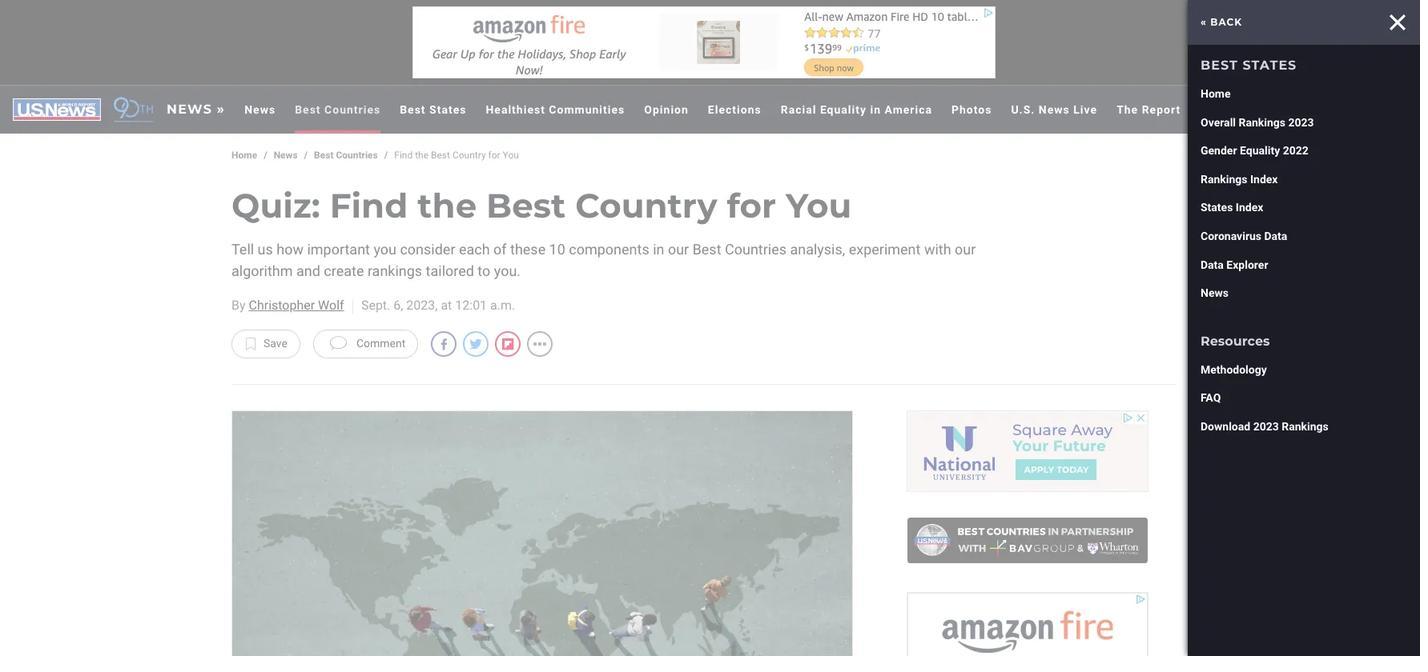 Task type: describe. For each thing, give the bounding box(es) containing it.
« back button
[[1194, 10, 1249, 35]]

12:01
[[455, 298, 487, 313]]

communities
[[549, 103, 625, 116]]

you.
[[494, 263, 521, 280]]

at
[[441, 298, 452, 313]]

overall rankings 2023 link
[[1194, 109, 1414, 137]]

data explorer link
[[1194, 251, 1414, 280]]

countries inside the tell us how important you consider each of these 10 components in our best countries analysis, experiment with our algorithm and create rankings tailored to you.
[[725, 241, 787, 258]]

wolf
[[318, 298, 344, 313]]

save button
[[231, 330, 300, 359]]

list
[[1260, 431, 1284, 446]]

1 our from the left
[[668, 241, 689, 258]]

reading
[[1201, 431, 1256, 446]]

elections link
[[698, 86, 771, 134]]

0 vertical spatial for
[[488, 150, 500, 161]]

rankings
[[368, 263, 422, 280]]

and
[[296, 263, 320, 280]]

download 2023 rankings
[[1201, 420, 1329, 433]]

10
[[549, 241, 565, 258]]

consider
[[400, 241, 455, 258]]

rankings index link
[[1194, 166, 1414, 194]]

6,
[[393, 298, 403, 313]]

healthiest communities link
[[476, 86, 635, 134]]

elections
[[708, 103, 761, 116]]

states inside states index link
[[1201, 201, 1233, 214]]

equality for in
[[820, 103, 867, 116]]

data explorer
[[1201, 258, 1268, 271]]

data inside "link"
[[1201, 258, 1224, 271]]

1 vertical spatial best states
[[400, 103, 466, 116]]

rankings index
[[1201, 173, 1278, 186]]

« back
[[1201, 16, 1242, 28]]

create
[[324, 263, 364, 280]]

the report
[[1117, 103, 1181, 116]]

best countries link for left the home "link"
[[314, 150, 378, 162]]

sign
[[1201, 508, 1230, 523]]

0 vertical spatial find
[[394, 150, 413, 161]]

more
[[1201, 558, 1245, 573]]

you
[[374, 241, 396, 258]]

newsletters & alerts
[[1201, 463, 1337, 478]]

2023,
[[406, 298, 438, 313]]

index for states index
[[1236, 201, 1263, 214]]

best states »
[[1201, 111, 1287, 126]]

us
[[258, 241, 273, 258]]

u.s. news live
[[1011, 103, 1097, 116]]

analysis,
[[790, 241, 845, 258]]

tailored
[[426, 263, 474, 280]]

search image
[[1307, 100, 1326, 119]]

states index link
[[1194, 194, 1414, 223]]

comment
[[356, 337, 406, 350]]

reading list
[[1201, 431, 1284, 446]]

&
[[1284, 463, 1294, 478]]

1 horizontal spatial u.s.
[[1298, 558, 1326, 573]]

racial equality in america
[[781, 103, 932, 116]]

photos link
[[942, 86, 1002, 134]]

1 horizontal spatial for
[[727, 185, 776, 227]]

1 vertical spatial the
[[417, 185, 477, 227]]

quiz: find the best country for you
[[231, 185, 852, 227]]

gender equality 2022
[[1201, 144, 1309, 157]]

rankings inside 'link'
[[1201, 173, 1247, 186]]

2 vertical spatial rankings
[[1282, 420, 1329, 433]]

comment button
[[313, 330, 418, 359]]

home inside the home "link"
[[1201, 87, 1231, 100]]

methodology link
[[1194, 356, 1414, 385]]

|
[[351, 295, 355, 317]]

2 close image from the left
[[1390, 14, 1406, 30]]

equality for 2022
[[1240, 144, 1280, 157]]

america
[[885, 103, 932, 116]]

1 vertical spatial you
[[786, 185, 852, 227]]

u.s. news live link
[[1002, 86, 1107, 134]]

algorithm
[[231, 263, 293, 280]]

0 horizontal spatial 2023
[[1253, 420, 1279, 433]]

from
[[1249, 558, 1293, 573]]

newsletters & alerts link
[[1194, 455, 1402, 487]]

0 horizontal spatial best states link
[[390, 86, 476, 134]]

education link
[[1194, 580, 1402, 612]]

christopher wolf link
[[249, 298, 344, 313]]

james.peterson1902@gmail.com
[[1201, 404, 1356, 416]]

0 vertical spatial in
[[870, 103, 881, 116]]

coronavirus
[[1201, 230, 1262, 243]]

1 vertical spatial countries
[[336, 150, 378, 161]]

1 vertical spatial advertisement region
[[907, 412, 1148, 492]]

photos
[[952, 103, 992, 116]]

the
[[1117, 103, 1138, 116]]

by
[[231, 298, 246, 313]]

sept.
[[361, 298, 390, 313]]

1 horizontal spatial country
[[575, 185, 717, 227]]

tell
[[231, 241, 254, 258]]

coronavirus data
[[1201, 230, 1287, 243]]

rankings inside "link"
[[1239, 116, 1286, 129]]

0 horizontal spatial home link
[[231, 150, 257, 162]]

group of young adults, photographed from above, on various painted tarmac surface, at sunrise. image
[[231, 411, 853, 657]]



Task type: vqa. For each thing, say whether or not it's contained in the screenshot.
our to the left
yes



Task type: locate. For each thing, give the bounding box(es) containing it.
rankings down gender
[[1201, 173, 1247, 186]]

0 horizontal spatial equality
[[820, 103, 867, 116]]

close image
[[1378, 14, 1394, 30], [1390, 14, 1406, 30]]

0 vertical spatial best countries
[[295, 103, 381, 116]]

our
[[668, 241, 689, 258], [955, 241, 976, 258]]

opinion link
[[635, 86, 698, 134]]

u.s. right photos link
[[1011, 103, 1035, 116]]

90th anniversary logo image
[[114, 97, 154, 123]]

out
[[1234, 508, 1259, 523]]

2023 right »
[[1288, 116, 1314, 129]]

overall rankings 2023
[[1201, 116, 1314, 129]]

equality
[[820, 103, 867, 116], [1240, 144, 1280, 157]]

1 vertical spatial 2023
[[1253, 420, 1279, 433]]

index up coronavirus data
[[1236, 201, 1263, 214]]

1 close image from the left
[[1378, 14, 1394, 30]]

0 horizontal spatial you
[[503, 150, 519, 161]]

states
[[1243, 58, 1297, 73], [429, 103, 466, 116], [1234, 111, 1276, 126], [1201, 201, 1233, 214]]

download 2023 rankings link
[[1194, 413, 1414, 442]]

1 horizontal spatial home link
[[1194, 80, 1414, 109]]

1 vertical spatial country
[[575, 185, 717, 227]]

news
[[1201, 13, 1246, 28], [167, 102, 212, 117], [244, 103, 276, 116], [1039, 103, 1070, 116], [274, 150, 298, 161], [1201, 287, 1229, 300], [1331, 558, 1375, 573]]

sign out button
[[1194, 500, 1402, 532]]

to
[[478, 263, 490, 280]]

0 vertical spatial you
[[503, 150, 519, 161]]

our right components
[[668, 241, 689, 258]]

1 horizontal spatial data
[[1264, 230, 1287, 243]]

reading list link
[[1194, 423, 1402, 455]]

best states link
[[1201, 58, 1297, 73], [390, 86, 476, 134]]

you up analysis, on the right top of page
[[786, 185, 852, 227]]

newsletters
[[1201, 463, 1281, 478]]

in
[[870, 103, 881, 116], [653, 241, 664, 258]]

education
[[1201, 588, 1269, 604]]

opinion
[[644, 103, 689, 116]]

find
[[394, 150, 413, 161], [330, 185, 408, 227]]

each
[[459, 241, 490, 258]]

how
[[277, 241, 304, 258]]

0 vertical spatial rankings
[[1239, 116, 1286, 129]]

home
[[1201, 87, 1231, 100], [231, 150, 257, 161]]

more from u.s. news
[[1201, 558, 1375, 573]]

resources
[[1201, 334, 1270, 349]]

home link up »
[[1194, 80, 1414, 109]]

1 horizontal spatial in
[[870, 103, 881, 116]]

0 horizontal spatial home
[[231, 150, 257, 161]]

tell us how important you consider each of these 10 components in our best countries analysis, experiment with our algorithm and create rankings tailored to you.
[[231, 241, 976, 280]]

u.s. up education link
[[1298, 558, 1326, 573]]

1 vertical spatial best states link
[[390, 86, 476, 134]]

country up components
[[575, 185, 717, 227]]

2 vertical spatial advertisement region
[[907, 594, 1148, 657]]

1 vertical spatial best countries link
[[314, 150, 378, 162]]

1 horizontal spatial our
[[955, 241, 976, 258]]

states index
[[1201, 201, 1263, 214]]

best countries
[[295, 103, 381, 116], [314, 150, 378, 161]]

0 horizontal spatial data
[[1201, 258, 1224, 271]]

country
[[452, 150, 486, 161], [575, 185, 717, 227]]

in right components
[[653, 241, 664, 258]]

0 horizontal spatial best states
[[400, 103, 466, 116]]

in inside the tell us how important you consider each of these 10 components in our best countries analysis, experiment with our algorithm and create rankings tailored to you.
[[653, 241, 664, 258]]

states left »
[[1234, 111, 1276, 126]]

quiz:
[[231, 185, 320, 227]]

0 vertical spatial 2023
[[1288, 116, 1314, 129]]

1 vertical spatial for
[[727, 185, 776, 227]]

1 horizontal spatial you
[[786, 185, 852, 227]]

u.s. news and world report logo image
[[13, 99, 101, 121]]

download
[[1201, 420, 1250, 433]]

0 vertical spatial the
[[415, 150, 429, 161]]

coronavirus data link
[[1194, 223, 1414, 251]]

1 horizontal spatial best states link
[[1201, 58, 1297, 73]]

1 horizontal spatial equality
[[1240, 144, 1280, 157]]

equality down overall rankings 2023
[[1240, 144, 1280, 157]]

you down the healthiest
[[503, 150, 519, 161]]

0 vertical spatial equality
[[820, 103, 867, 116]]

0 horizontal spatial country
[[452, 150, 486, 161]]

1 horizontal spatial best states
[[1201, 58, 1297, 73]]

experiment
[[849, 241, 921, 258]]

»
[[1280, 111, 1287, 126]]

0 vertical spatial home
[[1201, 87, 1231, 100]]

find the best country for you
[[394, 150, 519, 161]]

u.s.
[[1011, 103, 1035, 116], [1298, 558, 1326, 573]]

1 vertical spatial u.s.
[[1298, 558, 1326, 573]]

1 vertical spatial rankings
[[1201, 173, 1247, 186]]

explorer
[[1226, 258, 1268, 271]]

news link
[[1201, 13, 1246, 28], [235, 86, 285, 134], [160, 95, 232, 123], [274, 150, 298, 162], [1194, 280, 1414, 308]]

our right with
[[955, 241, 976, 258]]

0 horizontal spatial our
[[668, 241, 689, 258]]

countries
[[324, 103, 381, 116], [336, 150, 378, 161], [725, 241, 787, 258]]

best states
[[1201, 58, 1297, 73], [400, 103, 466, 116]]

index down gender equality 2022
[[1250, 173, 1278, 186]]

0 vertical spatial data
[[1264, 230, 1287, 243]]

data down states index link
[[1264, 230, 1287, 243]]

0 horizontal spatial in
[[653, 241, 664, 258]]

home up quiz:
[[231, 150, 257, 161]]

best states up find the best country for you
[[400, 103, 466, 116]]

best countries link
[[285, 86, 390, 134], [314, 150, 378, 162]]

2022
[[1283, 144, 1309, 157]]

2 our from the left
[[955, 241, 976, 258]]

0 vertical spatial index
[[1250, 173, 1278, 186]]

0 vertical spatial home link
[[1194, 80, 1414, 109]]

in left america at the top right of page
[[870, 103, 881, 116]]

1 horizontal spatial home
[[1201, 87, 1231, 100]]

0 vertical spatial countries
[[324, 103, 381, 116]]

1 horizontal spatial 2023
[[1288, 116, 1314, 129]]

best states down « back button
[[1201, 58, 1297, 73]]

best inside the tell us how important you consider each of these 10 components in our best countries analysis, experiment with our algorithm and create rankings tailored to you.
[[693, 241, 721, 258]]

welcome, james.peterson1902@gmail.com
[[1201, 384, 1356, 416]]

1 vertical spatial home link
[[231, 150, 257, 162]]

0 vertical spatial u.s.
[[1011, 103, 1035, 116]]

data
[[1264, 230, 1287, 243], [1201, 258, 1224, 271]]

equality right 'racial'
[[820, 103, 867, 116]]

health link
[[1194, 612, 1402, 644]]

states up find the best country for you
[[429, 103, 466, 116]]

index inside 'link'
[[1250, 173, 1278, 186]]

1 vertical spatial in
[[653, 241, 664, 258]]

1 vertical spatial best countries
[[314, 150, 378, 161]]

1 vertical spatial find
[[330, 185, 408, 227]]

data down "coronavirus"
[[1201, 258, 1224, 271]]

0 vertical spatial country
[[452, 150, 486, 161]]

components
[[569, 241, 649, 258]]

rankings down "faq" link
[[1282, 420, 1329, 433]]

1 vertical spatial index
[[1236, 201, 1263, 214]]

faq
[[1201, 392, 1221, 405]]

2 vertical spatial countries
[[725, 241, 787, 258]]

live
[[1073, 103, 1097, 116]]

1 vertical spatial data
[[1201, 258, 1224, 271]]

gender
[[1201, 144, 1237, 157]]

1 vertical spatial home
[[231, 150, 257, 161]]

states up "coronavirus"
[[1201, 201, 1233, 214]]

0 vertical spatial best states link
[[1201, 58, 1297, 73]]

0 horizontal spatial u.s.
[[1011, 103, 1035, 116]]

the
[[415, 150, 429, 161], [417, 185, 477, 227]]

2023 inside "link"
[[1288, 116, 1314, 129]]

index for rankings index
[[1250, 173, 1278, 186]]

0 vertical spatial best states
[[1201, 58, 1297, 73]]

christopher
[[249, 298, 315, 313]]

overall
[[1201, 116, 1236, 129]]

healthiest communities
[[486, 103, 625, 116]]

welcome,
[[1201, 384, 1282, 400]]

home up 'overall'
[[1201, 87, 1231, 100]]

with
[[924, 241, 951, 258]]

best states link up find the best country for you
[[390, 86, 476, 134]]

0 horizontal spatial for
[[488, 150, 500, 161]]

states up »
[[1243, 58, 1297, 73]]

best states link down « back button
[[1201, 58, 1297, 73]]

alerts
[[1297, 463, 1337, 478]]

by christopher wolf | sept. 6, 2023, at 12:01 a.m.
[[231, 295, 515, 317]]

rankings
[[1239, 116, 1286, 129], [1201, 173, 1247, 186], [1282, 420, 1329, 433]]

advertisement region
[[412, 6, 996, 78], [907, 412, 1148, 492], [907, 594, 1148, 657]]

sign out
[[1201, 508, 1259, 523]]

report
[[1142, 103, 1181, 116]]

country down the healthiest
[[452, 150, 486, 161]]

best countries link for healthiest communities link
[[285, 86, 390, 134]]

home link up quiz:
[[231, 150, 257, 162]]

racial
[[781, 103, 816, 116]]

these
[[510, 241, 546, 258]]

save
[[264, 337, 287, 350]]

best
[[1201, 58, 1238, 73], [295, 103, 321, 116], [400, 103, 426, 116], [1201, 111, 1231, 126], [314, 150, 334, 161], [431, 150, 450, 161], [486, 185, 566, 227], [693, 241, 721, 258]]

0 vertical spatial best countries link
[[285, 86, 390, 134]]

2023
[[1288, 116, 1314, 129], [1253, 420, 1279, 433]]

a.m.
[[490, 298, 515, 313]]

1 vertical spatial equality
[[1240, 144, 1280, 157]]

healthiest
[[486, 103, 545, 116]]

faq link
[[1194, 385, 1414, 413]]

2023 down james.peterson1902@gmail.com
[[1253, 420, 1279, 433]]

rankings up gender equality 2022
[[1239, 116, 1286, 129]]

0 vertical spatial advertisement region
[[412, 6, 996, 78]]



